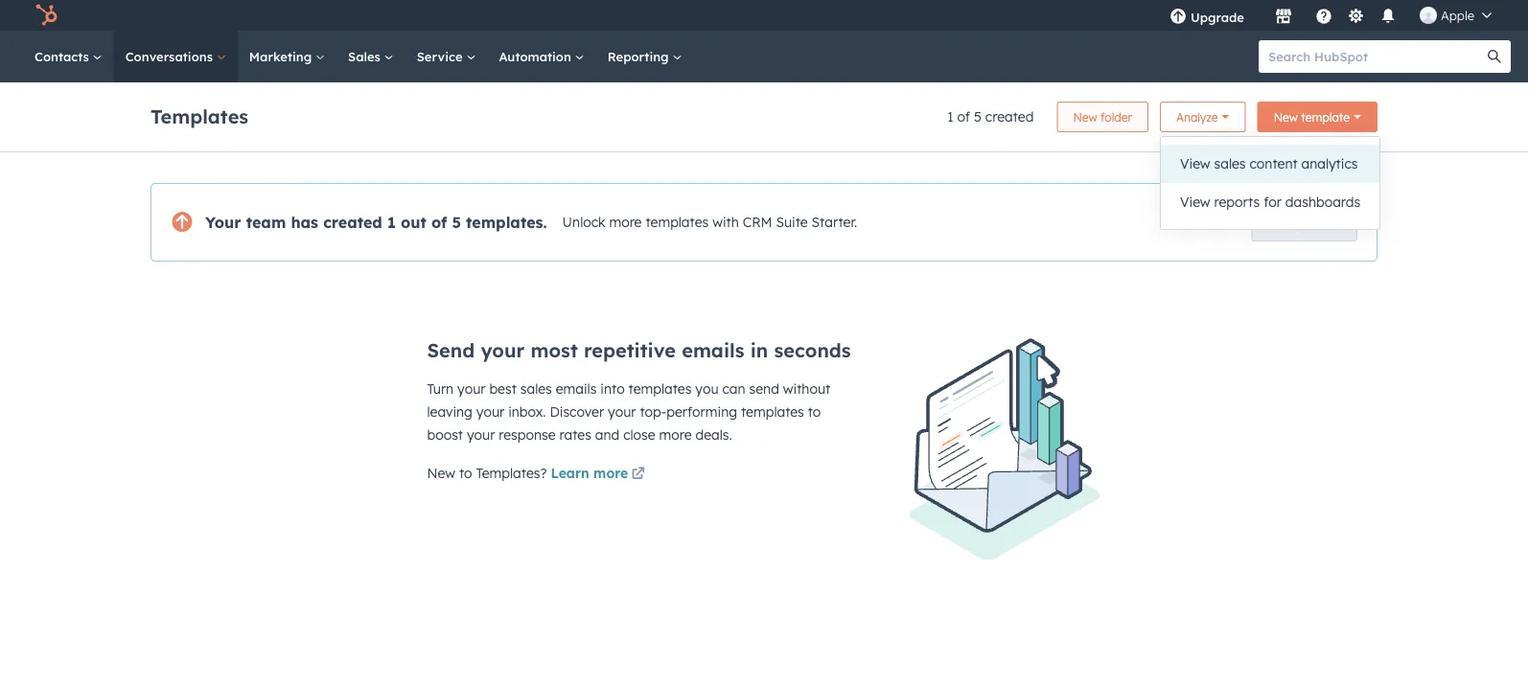Task type: vqa. For each thing, say whether or not it's contained in the screenshot.
the middle new
yes



Task type: locate. For each thing, give the bounding box(es) containing it.
1
[[948, 108, 954, 125], [387, 213, 396, 232]]

emails inside turn your best sales emails into templates you can send without leaving your inbox. discover your top-performing templates to boost your response rates and close more deals.
[[556, 381, 597, 398]]

service
[[417, 48, 467, 64]]

templates
[[646, 214, 709, 231], [629, 381, 692, 398], [741, 404, 805, 421]]

5 inside templates banner
[[974, 108, 982, 125]]

created right has
[[323, 213, 383, 232]]

link opens in a new window image
[[632, 469, 645, 482]]

new folder button
[[1057, 102, 1149, 132]]

repetitive
[[584, 339, 676, 363]]

0 horizontal spatial sales
[[521, 381, 552, 398]]

boost
[[427, 427, 463, 444]]

new for new template
[[1274, 110, 1299, 124]]

team
[[246, 213, 286, 232]]

0 horizontal spatial 1
[[387, 213, 396, 232]]

rates
[[560, 427, 592, 444]]

upgrade
[[1191, 9, 1245, 25], [1276, 214, 1334, 231]]

has
[[291, 213, 318, 232]]

reports
[[1215, 194, 1261, 211]]

created for has
[[323, 213, 383, 232]]

1 view from the top
[[1181, 155, 1211, 172]]

more inside turn your best sales emails into templates you can send without leaving your inbox. discover your top-performing templates to boost your response rates and close more deals.
[[659, 427, 692, 444]]

0 vertical spatial templates
[[646, 214, 709, 231]]

your down the into
[[608, 404, 636, 421]]

0 horizontal spatial upgrade
[[1191, 9, 1245, 25]]

automation link
[[488, 31, 596, 82]]

folder
[[1101, 110, 1133, 124]]

1 vertical spatial sales
[[521, 381, 552, 398]]

contacts
[[35, 48, 93, 64]]

to down without
[[808, 404, 821, 421]]

analytics
[[1302, 155, 1359, 172]]

upgrade right 'upgrade' icon
[[1191, 9, 1245, 25]]

0 horizontal spatial to
[[459, 465, 472, 482]]

2 view from the top
[[1181, 194, 1211, 211]]

unlock more templates with crm suite starter.
[[563, 214, 858, 231]]

1 horizontal spatial 5
[[974, 108, 982, 125]]

more right "unlock"
[[609, 214, 642, 231]]

sales up inbox.
[[521, 381, 552, 398]]

emails for into
[[556, 381, 597, 398]]

0 vertical spatial more
[[609, 214, 642, 231]]

to
[[808, 404, 821, 421], [459, 465, 472, 482]]

1 horizontal spatial of
[[958, 108, 971, 125]]

response
[[499, 427, 556, 444]]

0 horizontal spatial emails
[[556, 381, 597, 398]]

Search HubSpot search field
[[1259, 40, 1494, 73]]

new
[[1074, 110, 1098, 124], [1274, 110, 1299, 124], [427, 465, 456, 482]]

view left reports
[[1181, 194, 1211, 211]]

starter.
[[812, 214, 858, 231]]

emails up discover
[[556, 381, 597, 398]]

0 vertical spatial created
[[986, 108, 1034, 125]]

1 horizontal spatial emails
[[682, 339, 745, 363]]

view reports for dashboards link
[[1162, 183, 1380, 222]]

menu
[[1157, 0, 1506, 31]]

new inside button
[[1074, 110, 1098, 124]]

created
[[986, 108, 1034, 125], [323, 213, 383, 232]]

view down analyze
[[1181, 155, 1211, 172]]

learn more
[[551, 465, 628, 482]]

view
[[1181, 155, 1211, 172], [1181, 194, 1211, 211]]

search image
[[1489, 50, 1502, 63]]

1 vertical spatial upgrade
[[1276, 214, 1334, 231]]

view sales content analytics link
[[1162, 145, 1380, 183]]

emails
[[682, 339, 745, 363], [556, 381, 597, 398]]

1 vertical spatial view
[[1181, 194, 1211, 211]]

1 horizontal spatial to
[[808, 404, 821, 421]]

1 horizontal spatial created
[[986, 108, 1034, 125]]

0 vertical spatial sales
[[1215, 155, 1246, 172]]

sales
[[1215, 155, 1246, 172], [521, 381, 552, 398]]

emails up you
[[682, 339, 745, 363]]

0 vertical spatial view
[[1181, 155, 1211, 172]]

new template
[[1274, 110, 1350, 124]]

you
[[696, 381, 719, 398]]

new left "folder"
[[1074, 110, 1098, 124]]

reporting
[[608, 48, 673, 64]]

more
[[609, 214, 642, 231], [659, 427, 692, 444], [594, 465, 628, 482]]

2 vertical spatial more
[[594, 465, 628, 482]]

more left link opens in a new window image
[[594, 465, 628, 482]]

0 vertical spatial upgrade
[[1191, 9, 1245, 25]]

new template button
[[1258, 102, 1378, 132]]

bob builder image
[[1420, 7, 1438, 24]]

0 vertical spatial to
[[808, 404, 821, 421]]

your
[[481, 339, 525, 363], [458, 381, 486, 398], [477, 404, 505, 421], [608, 404, 636, 421], [467, 427, 495, 444]]

2 horizontal spatial new
[[1274, 110, 1299, 124]]

your team has created 1 out of 5 templates.
[[205, 213, 547, 232]]

analyze
[[1177, 110, 1219, 124]]

0 vertical spatial of
[[958, 108, 971, 125]]

sales up reports
[[1215, 155, 1246, 172]]

created for 5
[[986, 108, 1034, 125]]

with
[[713, 214, 739, 231]]

menu containing apple
[[1157, 0, 1506, 31]]

new inside 'popup button'
[[1274, 110, 1299, 124]]

more down top-
[[659, 427, 692, 444]]

0 horizontal spatial created
[[323, 213, 383, 232]]

your right turn
[[458, 381, 486, 398]]

1 vertical spatial more
[[659, 427, 692, 444]]

your
[[205, 213, 241, 232]]

5
[[974, 108, 982, 125], [452, 213, 461, 232]]

leaving
[[427, 404, 473, 421]]

templates left with at the top left of the page
[[646, 214, 709, 231]]

templates down send
[[741, 404, 805, 421]]

send
[[750, 381, 780, 398]]

created left new folder
[[986, 108, 1034, 125]]

of
[[958, 108, 971, 125], [432, 213, 447, 232]]

more for unlock more templates with crm suite starter.
[[609, 214, 642, 231]]

of inside templates banner
[[958, 108, 971, 125]]

0 vertical spatial emails
[[682, 339, 745, 363]]

1 vertical spatial emails
[[556, 381, 597, 398]]

close
[[624, 427, 656, 444]]

1 vertical spatial templates
[[629, 381, 692, 398]]

and
[[595, 427, 620, 444]]

0 vertical spatial 5
[[974, 108, 982, 125]]

0 horizontal spatial new
[[427, 465, 456, 482]]

0 horizontal spatial 5
[[452, 213, 461, 232]]

suite
[[776, 214, 808, 231]]

templates up top-
[[629, 381, 692, 398]]

turn
[[427, 381, 454, 398]]

for
[[1264, 194, 1282, 211]]

send
[[427, 339, 475, 363]]

templates.
[[466, 213, 547, 232]]

to inside turn your best sales emails into templates you can send without leaving your inbox. discover your top-performing templates to boost your response rates and close more deals.
[[808, 404, 821, 421]]

new left template
[[1274, 110, 1299, 124]]

sales
[[348, 48, 384, 64]]

new down boost
[[427, 465, 456, 482]]

help button
[[1308, 0, 1341, 31]]

1 vertical spatial of
[[432, 213, 447, 232]]

created inside templates banner
[[986, 108, 1034, 125]]

1 horizontal spatial 1
[[948, 108, 954, 125]]

upgrade down dashboards
[[1276, 214, 1334, 231]]

notifications button
[[1372, 0, 1405, 31]]

send your most repetitive emails in seconds
[[427, 339, 851, 363]]

1 horizontal spatial new
[[1074, 110, 1098, 124]]

to down boost
[[459, 465, 472, 482]]

0 vertical spatial 1
[[948, 108, 954, 125]]

turn your best sales emails into templates you can send without leaving your inbox. discover your top-performing templates to boost your response rates and close more deals.
[[427, 381, 831, 444]]

1 vertical spatial created
[[323, 213, 383, 232]]

templates?
[[476, 465, 547, 482]]

contacts link
[[23, 31, 114, 82]]



Task type: describe. For each thing, give the bounding box(es) containing it.
into
[[601, 381, 625, 398]]

sales link
[[337, 31, 405, 82]]

seconds
[[774, 339, 851, 363]]

emails for in
[[682, 339, 745, 363]]

upgrade link
[[1252, 203, 1358, 242]]

dashboards
[[1286, 194, 1361, 211]]

upgrade image
[[1170, 9, 1187, 26]]

0 horizontal spatial of
[[432, 213, 447, 232]]

view sales content analytics
[[1181, 155, 1359, 172]]

1 inside templates banner
[[948, 108, 954, 125]]

service link
[[405, 31, 488, 82]]

crm
[[743, 214, 773, 231]]

in
[[751, 339, 768, 363]]

upgrade inside menu
[[1191, 9, 1245, 25]]

learn more link
[[551, 464, 649, 487]]

settings link
[[1345, 5, 1369, 25]]

templates banner
[[151, 96, 1378, 132]]

apple button
[[1409, 0, 1504, 31]]

1 vertical spatial 1
[[387, 213, 396, 232]]

conversations
[[125, 48, 217, 64]]

analyze button
[[1160, 102, 1247, 132]]

view for view sales content analytics
[[1181, 155, 1211, 172]]

apple
[[1442, 7, 1475, 23]]

marketing link
[[238, 31, 337, 82]]

1 of 5 created
[[948, 108, 1034, 125]]

marketing
[[249, 48, 316, 64]]

new for new to templates?
[[427, 465, 456, 482]]

notifications image
[[1380, 9, 1397, 26]]

unlock
[[563, 214, 606, 231]]

more for learn more
[[594, 465, 628, 482]]

sales inside turn your best sales emails into templates you can send without leaving your inbox. discover your top-performing templates to boost your response rates and close more deals.
[[521, 381, 552, 398]]

1 vertical spatial 5
[[452, 213, 461, 232]]

link opens in a new window image
[[632, 464, 645, 487]]

new to templates?
[[427, 465, 547, 482]]

1 horizontal spatial sales
[[1215, 155, 1246, 172]]

your right boost
[[467, 427, 495, 444]]

your down "best"
[[477, 404, 505, 421]]

template
[[1302, 110, 1350, 124]]

marketplaces image
[[1276, 9, 1293, 26]]

out
[[401, 213, 427, 232]]

discover
[[550, 404, 604, 421]]

your up "best"
[[481, 339, 525, 363]]

without
[[783, 381, 831, 398]]

hubspot link
[[23, 4, 72, 27]]

can
[[723, 381, 746, 398]]

settings image
[[1348, 8, 1365, 25]]

content
[[1250, 155, 1298, 172]]

performing
[[667, 404, 738, 421]]

top-
[[640, 404, 667, 421]]

inbox.
[[509, 404, 546, 421]]

new folder
[[1074, 110, 1133, 124]]

2 vertical spatial templates
[[741, 404, 805, 421]]

help image
[[1316, 9, 1333, 26]]

learn
[[551, 465, 590, 482]]

templates
[[151, 104, 249, 128]]

most
[[531, 339, 578, 363]]

hubspot image
[[35, 4, 58, 27]]

1 horizontal spatial upgrade
[[1276, 214, 1334, 231]]

reporting link
[[596, 31, 694, 82]]

search button
[[1479, 40, 1512, 73]]

view reports for dashboards
[[1181, 194, 1361, 211]]

1 vertical spatial to
[[459, 465, 472, 482]]

conversations link
[[114, 31, 238, 82]]

view for view reports for dashboards
[[1181, 194, 1211, 211]]

deals.
[[696, 427, 733, 444]]

best
[[490, 381, 517, 398]]

new for new folder
[[1074, 110, 1098, 124]]

automation
[[499, 48, 575, 64]]

marketplaces button
[[1264, 0, 1304, 31]]



